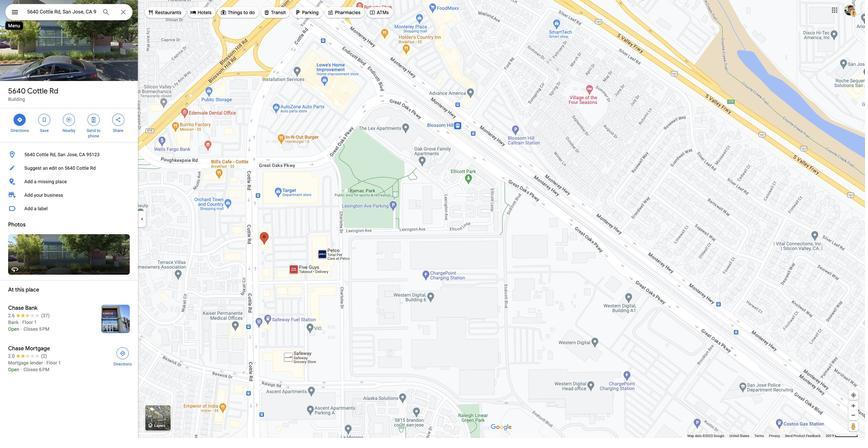 Task type: describe. For each thing, give the bounding box(es) containing it.
edit
[[49, 166, 57, 171]]

send product feedback button
[[785, 434, 821, 439]]

label
[[38, 206, 48, 212]]

add for add a label
[[24, 206, 33, 212]]

add a label
[[24, 206, 48, 212]]

map data ©2023 google
[[687, 435, 724, 438]]

to inside  things to do
[[243, 9, 248, 16]]

at this place
[[8, 287, 39, 294]]

share
[[113, 128, 123, 133]]

ca
[[79, 152, 85, 157]]

floor inside bank · floor 1 open ⋅ closes 5 pm
[[22, 320, 33, 325]]

a for label
[[34, 206, 37, 212]]

bank inside bank · floor 1 open ⋅ closes 5 pm
[[8, 320, 19, 325]]

send product feedback
[[785, 435, 821, 438]]

5640 cottle rd, san jose, ca 95123 button
[[0, 148, 138, 162]]

jose,
[[67, 152, 78, 157]]

cottle inside button
[[76, 166, 89, 171]]

privacy button
[[769, 434, 780, 439]]

add your business link
[[0, 189, 138, 202]]

footer inside google maps element
[[687, 434, 826, 439]]

nearby
[[63, 128, 75, 133]]


[[11, 7, 19, 17]]


[[148, 9, 154, 16]]

collapse side panel image
[[138, 216, 146, 223]]

feedback
[[806, 435, 821, 438]]


[[264, 9, 270, 16]]

95123
[[86, 152, 100, 157]]

united states
[[729, 435, 749, 438]]

add a missing place button
[[0, 175, 138, 189]]


[[66, 116, 72, 124]]

5640 cottle rd building
[[8, 87, 58, 102]]

things
[[228, 9, 242, 16]]

directions button
[[109, 346, 136, 367]]

terms button
[[754, 434, 764, 439]]

200
[[826, 435, 831, 438]]

closes inside bank · floor 1 open ⋅ closes 5 pm
[[24, 327, 38, 332]]

suggest
[[24, 166, 42, 171]]

data
[[695, 435, 702, 438]]

chase for chase mortgage
[[8, 346, 24, 352]]


[[369, 9, 375, 16]]

2.6
[[8, 313, 15, 319]]

1 inside mortgage lender · floor 1 open ⋅ closes 6 pm
[[58, 361, 61, 366]]

chase bank
[[8, 305, 38, 312]]

mortgage lender · floor 1 open ⋅ closes 6 pm
[[8, 361, 61, 373]]

cottle for rd
[[27, 87, 48, 96]]

5 pm
[[39, 327, 49, 332]]


[[295, 9, 301, 16]]

google
[[714, 435, 724, 438]]

missing
[[38, 179, 54, 185]]

save
[[40, 128, 49, 133]]

google maps element
[[0, 0, 865, 439]]

on
[[58, 166, 63, 171]]

parking
[[302, 9, 319, 16]]

place inside button
[[55, 179, 67, 185]]

send for send product feedback
[[785, 435, 793, 438]]

united
[[729, 435, 739, 438]]


[[17, 116, 23, 124]]

at
[[8, 287, 14, 294]]


[[41, 116, 47, 124]]

⋅ inside bank · floor 1 open ⋅ closes 5 pm
[[20, 327, 22, 332]]

atms
[[377, 9, 389, 16]]

cottle for rd,
[[36, 152, 49, 157]]

add for add a missing place
[[24, 179, 33, 185]]

5640 for rd
[[8, 87, 26, 96]]


[[220, 9, 226, 16]]

1 inside bank · floor 1 open ⋅ closes 5 pm
[[34, 320, 37, 325]]

· inside mortgage lender · floor 1 open ⋅ closes 6 pm
[[44, 361, 45, 366]]


[[115, 116, 121, 124]]

none field inside 5640 cottle rd, san jose, ca 95123 field
[[27, 8, 97, 16]]

5640 inside button
[[65, 166, 75, 171]]

building
[[8, 97, 25, 102]]

map
[[687, 435, 694, 438]]

open inside mortgage lender · floor 1 open ⋅ closes 6 pm
[[8, 367, 19, 373]]

suggest an edit on 5640 cottle rd
[[24, 166, 96, 171]]

united states button
[[729, 434, 749, 439]]

zoom in image
[[851, 404, 856, 409]]

200 ft button
[[826, 435, 858, 438]]



Task type: locate. For each thing, give the bounding box(es) containing it.
2 vertical spatial 5640
[[65, 166, 75, 171]]

rd
[[49, 87, 58, 96], [90, 166, 96, 171]]

directions
[[11, 128, 29, 133], [114, 362, 132, 367]]

1 vertical spatial a
[[34, 206, 37, 212]]

floor up 6 pm
[[46, 361, 57, 366]]

open inside bank · floor 1 open ⋅ closes 5 pm
[[8, 327, 19, 332]]

5640
[[8, 87, 26, 96], [24, 152, 35, 157], [65, 166, 75, 171]]

0 vertical spatial cottle
[[27, 87, 48, 96]]

suggest an edit on 5640 cottle rd button
[[0, 162, 138, 175]]

directions down the 
[[11, 128, 29, 133]]

0 horizontal spatial 1
[[34, 320, 37, 325]]

2 vertical spatial cottle
[[76, 166, 89, 171]]

transit
[[271, 9, 286, 16]]

1 open from the top
[[8, 327, 19, 332]]

0 vertical spatial ·
[[20, 320, 21, 325]]

actions for 5640 cottle rd region
[[0, 108, 138, 142]]

1 horizontal spatial place
[[55, 179, 67, 185]]

0 vertical spatial place
[[55, 179, 67, 185]]

1 vertical spatial cottle
[[36, 152, 49, 157]]

0 vertical spatial closes
[[24, 327, 38, 332]]

3 add from the top
[[24, 206, 33, 212]]

add your business
[[24, 193, 63, 198]]

1 vertical spatial rd
[[90, 166, 96, 171]]

1 vertical spatial mortgage
[[8, 361, 29, 366]]

· down 2.6 stars 37 reviews image
[[20, 320, 21, 325]]

0 vertical spatial directions
[[11, 128, 29, 133]]

add for add your business
[[24, 193, 33, 198]]

photos
[[8, 222, 26, 228]]

1 closes from the top
[[24, 327, 38, 332]]

2 closes from the top
[[24, 367, 38, 373]]

your
[[34, 193, 43, 198]]


[[327, 9, 334, 16]]

0 vertical spatial add
[[24, 179, 33, 185]]

closes down lender
[[24, 367, 38, 373]]

5640 up the building
[[8, 87, 26, 96]]

 hotels
[[190, 9, 212, 16]]

add inside 'button'
[[24, 206, 33, 212]]

floor inside mortgage lender · floor 1 open ⋅ closes 6 pm
[[46, 361, 57, 366]]

0 vertical spatial chase
[[8, 305, 24, 312]]

1 chase from the top
[[8, 305, 24, 312]]

to
[[243, 9, 248, 16], [97, 128, 100, 133]]

chase mortgage
[[8, 346, 50, 352]]

5640 right on
[[65, 166, 75, 171]]

6 pm
[[39, 367, 49, 373]]

1 horizontal spatial directions
[[114, 362, 132, 367]]

1 ⋅ from the top
[[20, 327, 22, 332]]

1 vertical spatial open
[[8, 367, 19, 373]]

0 vertical spatial mortgage
[[25, 346, 50, 352]]

5640 Cottle Rd, San Jose, CA 95123 field
[[5, 4, 132, 20]]

cottle down ca
[[76, 166, 89, 171]]

 parking
[[295, 9, 319, 16]]

1 horizontal spatial floor
[[46, 361, 57, 366]]

send inside send product feedback button
[[785, 435, 793, 438]]

send
[[87, 128, 96, 133], [785, 435, 793, 438]]

bank up 2.6 stars 37 reviews image
[[25, 305, 38, 312]]

1 vertical spatial 1
[[58, 361, 61, 366]]

pharmacies
[[335, 9, 361, 16]]

5640 cottle rd, san jose, ca 95123
[[24, 152, 100, 157]]

2 ⋅ from the top
[[20, 367, 22, 373]]

5640 for rd,
[[24, 152, 35, 157]]

open down the 2.0
[[8, 367, 19, 373]]

a inside 'button'
[[34, 206, 37, 212]]

mortgage
[[25, 346, 50, 352], [8, 361, 29, 366]]

mortgage up (2)
[[25, 346, 50, 352]]

this
[[15, 287, 24, 294]]

add inside button
[[24, 179, 33, 185]]

2 chase from the top
[[8, 346, 24, 352]]

layers
[[154, 424, 165, 429]]

None field
[[27, 8, 97, 16]]

1 horizontal spatial send
[[785, 435, 793, 438]]

restaurants
[[155, 9, 181, 16]]

 button
[[5, 4, 24, 22]]

cottle inside button
[[36, 152, 49, 157]]

mortgage down the 2.0
[[8, 361, 29, 366]]

 things to do
[[220, 9, 255, 16]]

0 horizontal spatial floor
[[22, 320, 33, 325]]

directions inside actions for 5640 cottle rd region
[[11, 128, 29, 133]]

0 vertical spatial a
[[34, 179, 37, 185]]

footer containing map data ©2023 google
[[687, 434, 826, 439]]

a inside button
[[34, 179, 37, 185]]

0 vertical spatial floor
[[22, 320, 33, 325]]


[[90, 116, 97, 124]]

5640 up suggest
[[24, 152, 35, 157]]

1 vertical spatial directions
[[114, 362, 132, 367]]

0 vertical spatial send
[[87, 128, 96, 133]]

0 vertical spatial 1
[[34, 320, 37, 325]]

lender
[[30, 361, 43, 366]]

1 horizontal spatial to
[[243, 9, 248, 16]]

1 vertical spatial ⋅
[[20, 367, 22, 373]]

0 horizontal spatial rd
[[49, 87, 58, 96]]

0 vertical spatial 5640
[[8, 87, 26, 96]]

closes inside mortgage lender · floor 1 open ⋅ closes 6 pm
[[24, 367, 38, 373]]

⋅ down 2.6 stars 37 reviews image
[[20, 327, 22, 332]]

to inside send to phone
[[97, 128, 100, 133]]

mortgage inside mortgage lender · floor 1 open ⋅ closes 6 pm
[[8, 361, 29, 366]]

floor
[[22, 320, 33, 325], [46, 361, 57, 366]]

cottle up 
[[27, 87, 48, 96]]

·
[[20, 320, 21, 325], [44, 361, 45, 366]]

1 vertical spatial 5640
[[24, 152, 35, 157]]

bank down "2.6"
[[8, 320, 19, 325]]

zoom out image
[[851, 413, 856, 418]]

directions inside directions button
[[114, 362, 132, 367]]

terms
[[754, 435, 764, 438]]

1 vertical spatial place
[[26, 287, 39, 294]]

send to phone
[[87, 128, 100, 139]]

place
[[55, 179, 67, 185], [26, 287, 39, 294]]

send up phone
[[87, 128, 96, 133]]

chase for chase bank
[[8, 305, 24, 312]]

 pharmacies
[[327, 9, 361, 16]]

2.0 stars 2 reviews image
[[8, 353, 47, 360]]

1 right lender
[[58, 361, 61, 366]]

rd,
[[50, 152, 56, 157]]

cottle
[[27, 87, 48, 96], [36, 152, 49, 157], [76, 166, 89, 171]]

· up 6 pm
[[44, 361, 45, 366]]

send for send to phone
[[87, 128, 96, 133]]

an
[[43, 166, 48, 171]]

privacy
[[769, 435, 780, 438]]

footer
[[687, 434, 826, 439]]

a for missing
[[34, 179, 37, 185]]

add left the your in the left top of the page
[[24, 193, 33, 198]]

 search field
[[5, 4, 132, 22]]

0 horizontal spatial directions
[[11, 128, 29, 133]]

0 vertical spatial bank
[[25, 305, 38, 312]]

1 horizontal spatial ·
[[44, 361, 45, 366]]

2.0
[[8, 354, 15, 359]]

open down "2.6"
[[8, 327, 19, 332]]

1 vertical spatial add
[[24, 193, 33, 198]]

0 horizontal spatial ·
[[20, 320, 21, 325]]

1 vertical spatial bank
[[8, 320, 19, 325]]

rd inside 5640 cottle rd building
[[49, 87, 58, 96]]

ft
[[832, 435, 834, 438]]

1 vertical spatial floor
[[46, 361, 57, 366]]

©2023
[[703, 435, 713, 438]]

chase
[[8, 305, 24, 312], [8, 346, 24, 352]]

0 horizontal spatial send
[[87, 128, 96, 133]]

rd inside button
[[90, 166, 96, 171]]

show your location image
[[851, 393, 857, 399]]

1 down 2.6 stars 37 reviews image
[[34, 320, 37, 325]]

0 horizontal spatial place
[[26, 287, 39, 294]]

5640 inside button
[[24, 152, 35, 157]]

 restaurants
[[148, 9, 181, 16]]

 atms
[[369, 9, 389, 16]]

(37)
[[41, 313, 50, 319]]

1 vertical spatial ·
[[44, 361, 45, 366]]

send inside send to phone
[[87, 128, 96, 133]]

send left "product"
[[785, 435, 793, 438]]

to left do
[[243, 9, 248, 16]]

2.6 stars 37 reviews image
[[8, 313, 50, 319]]

5640 inside 5640 cottle rd building
[[8, 87, 26, 96]]

open
[[8, 327, 19, 332], [8, 367, 19, 373]]

cottle inside 5640 cottle rd building
[[27, 87, 48, 96]]

1 horizontal spatial 1
[[58, 361, 61, 366]]

(2)
[[41, 354, 47, 359]]

add left label
[[24, 206, 33, 212]]

⋅ down 2.0 stars 2 reviews image
[[20, 367, 22, 373]]

show street view coverage image
[[849, 422, 858, 432]]

2 a from the top
[[34, 206, 37, 212]]

place right "this"
[[26, 287, 39, 294]]

1 a from the top
[[34, 179, 37, 185]]

business
[[44, 193, 63, 198]]

⋅ inside mortgage lender · floor 1 open ⋅ closes 6 pm
[[20, 367, 22, 373]]

place down on
[[55, 179, 67, 185]]

add a missing place
[[24, 179, 67, 185]]

floor down 2.6 stars 37 reviews image
[[22, 320, 33, 325]]

add a label button
[[0, 202, 138, 216]]

a
[[34, 179, 37, 185], [34, 206, 37, 212]]

directions image
[[120, 351, 126, 357]]

0 vertical spatial to
[[243, 9, 248, 16]]

1 vertical spatial chase
[[8, 346, 24, 352]]

bank
[[25, 305, 38, 312], [8, 320, 19, 325]]

1 vertical spatial to
[[97, 128, 100, 133]]

to up phone
[[97, 128, 100, 133]]

2 vertical spatial add
[[24, 206, 33, 212]]

1 add from the top
[[24, 179, 33, 185]]

closes left the '5 pm'
[[24, 327, 38, 332]]

1 vertical spatial send
[[785, 435, 793, 438]]

add
[[24, 179, 33, 185], [24, 193, 33, 198], [24, 206, 33, 212]]

bank · floor 1 open ⋅ closes 5 pm
[[8, 320, 49, 332]]

a left the missing
[[34, 179, 37, 185]]

0 vertical spatial open
[[8, 327, 19, 332]]

chase up "2.6"
[[8, 305, 24, 312]]

states
[[740, 435, 749, 438]]

do
[[249, 9, 255, 16]]


[[190, 9, 196, 16]]

1 horizontal spatial bank
[[25, 305, 38, 312]]

hotels
[[198, 9, 212, 16]]

2 add from the top
[[24, 193, 33, 198]]

· inside bank · floor 1 open ⋅ closes 5 pm
[[20, 320, 21, 325]]

5640 cottle rd main content
[[0, 0, 138, 439]]

200 ft
[[826, 435, 834, 438]]

1
[[34, 320, 37, 325], [58, 361, 61, 366]]

product
[[793, 435, 805, 438]]

phone
[[88, 134, 99, 139]]

 transit
[[264, 9, 286, 16]]

san
[[57, 152, 65, 157]]

add down suggest
[[24, 179, 33, 185]]

closes
[[24, 327, 38, 332], [24, 367, 38, 373]]

0 vertical spatial rd
[[49, 87, 58, 96]]

a left label
[[34, 206, 37, 212]]

⋅
[[20, 327, 22, 332], [20, 367, 22, 373]]

2 open from the top
[[8, 367, 19, 373]]

1 vertical spatial closes
[[24, 367, 38, 373]]

0 horizontal spatial to
[[97, 128, 100, 133]]

directions down 'directions' icon
[[114, 362, 132, 367]]

0 vertical spatial ⋅
[[20, 327, 22, 332]]

chase up the 2.0
[[8, 346, 24, 352]]

0 horizontal spatial bank
[[8, 320, 19, 325]]

1 horizontal spatial rd
[[90, 166, 96, 171]]

cottle left rd,
[[36, 152, 49, 157]]



Task type: vqa. For each thing, say whether or not it's contained in the screenshot.


